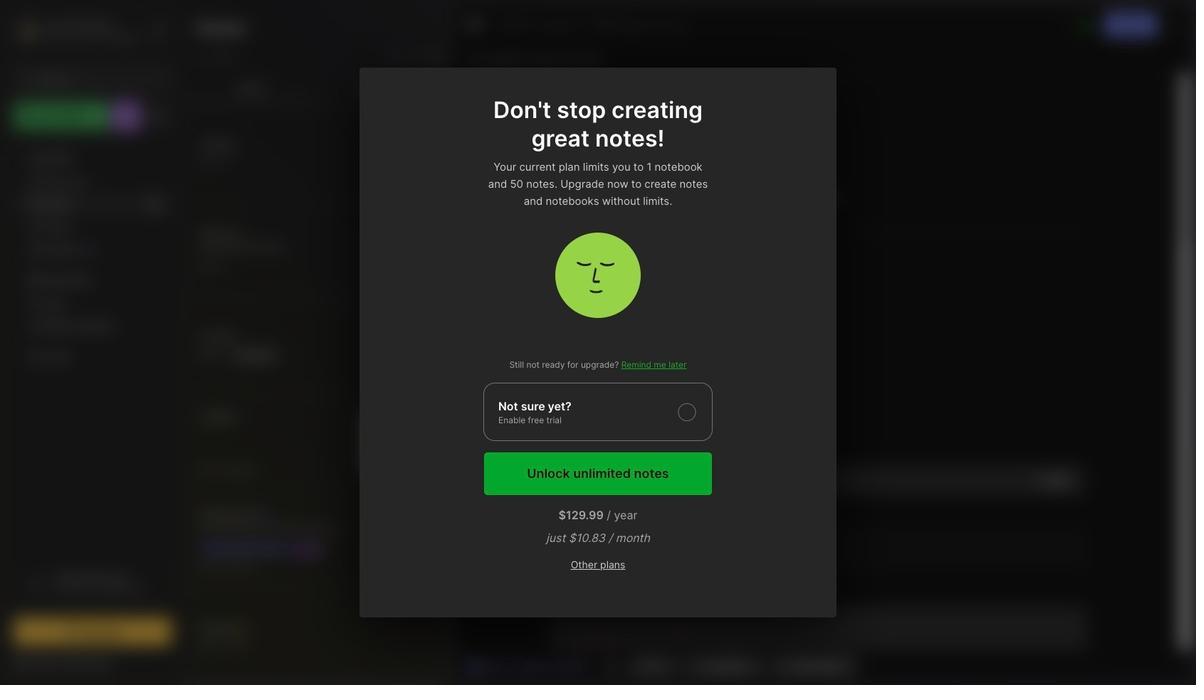 Task type: describe. For each thing, give the bounding box(es) containing it.
expand notebooks image
[[19, 277, 27, 285]]

expand note image
[[467, 16, 484, 33]]

none search field inside main "element"
[[39, 70, 159, 88]]

note window element
[[456, 4, 1192, 681]]



Task type: locate. For each thing, give the bounding box(es) containing it.
Note Editor text field
[[457, 73, 1191, 651]]

tree inside main "element"
[[5, 139, 180, 550]]

happy face illustration image
[[555, 233, 641, 318]]

main element
[[0, 0, 185, 686]]

tree
[[5, 139, 180, 550]]

None checkbox
[[483, 383, 713, 441]]

add tag image
[[602, 658, 619, 675]]

Search text field
[[39, 73, 159, 86]]

expand tags image
[[19, 300, 27, 308]]

dialog
[[360, 68, 837, 618]]

tab list
[[185, 74, 452, 103]]

None search field
[[39, 70, 159, 88]]



Task type: vqa. For each thing, say whether or not it's contained in the screenshot.
Expand Notebooks Icon
yes



